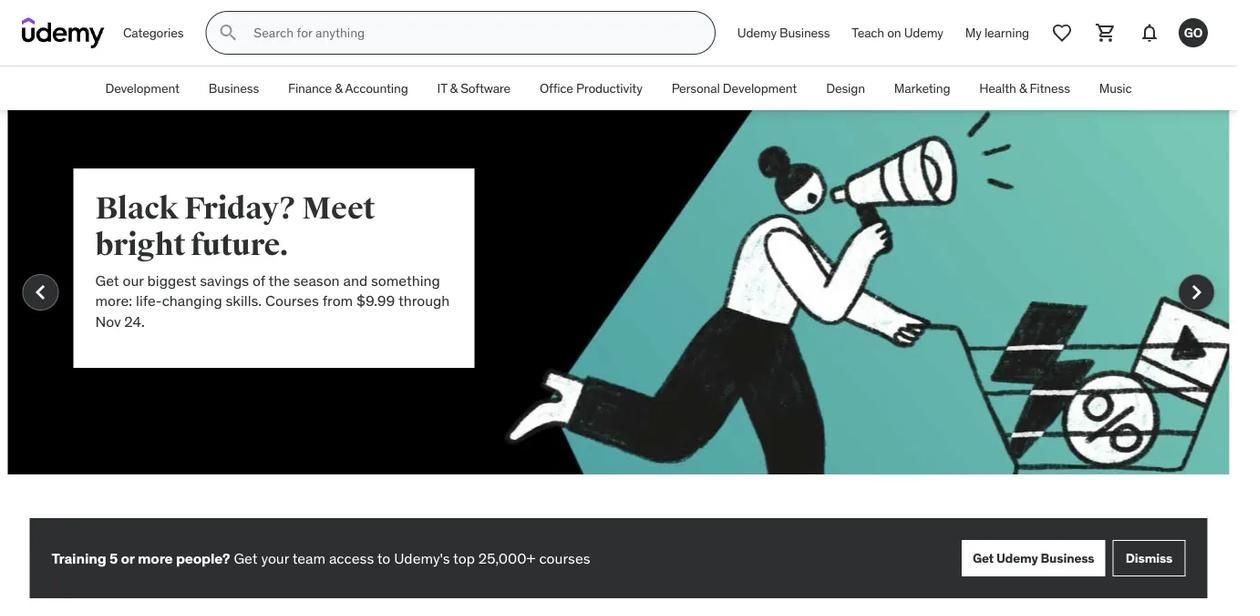 Task type: vqa. For each thing, say whether or not it's contained in the screenshot.
changing
yes



Task type: locate. For each thing, give the bounding box(es) containing it.
office productivity link
[[525, 67, 657, 110]]

1 horizontal spatial development
[[723, 80, 797, 96]]

wishlist image
[[1051, 22, 1073, 44]]

& for accounting
[[335, 80, 343, 96]]

& right health
[[1019, 80, 1027, 96]]

it & software link
[[423, 67, 525, 110]]

health
[[980, 80, 1016, 96]]

finance
[[288, 80, 332, 96]]

biggest
[[147, 271, 196, 290]]

people?
[[176, 549, 230, 568]]

the
[[268, 271, 290, 290]]

savings
[[200, 271, 249, 290]]

& inside 'health & fitness' link
[[1019, 80, 1027, 96]]

0 horizontal spatial &
[[335, 80, 343, 96]]

future.
[[191, 226, 288, 264]]

1 & from the left
[[335, 80, 343, 96]]

team
[[292, 549, 326, 568]]

training
[[52, 549, 106, 568]]

& inside it & software link
[[450, 80, 458, 96]]

friday?
[[184, 190, 297, 228]]

2 horizontal spatial udemy
[[997, 550, 1038, 567]]

get for training 5 or more people?
[[234, 549, 258, 568]]

on
[[887, 24, 901, 41]]

development down categories dropdown button
[[105, 80, 180, 96]]

1 horizontal spatial get
[[234, 549, 258, 568]]

1 vertical spatial business
[[209, 80, 259, 96]]

black
[[95, 190, 179, 228]]

& right finance
[[335, 80, 343, 96]]

business down the submit search image
[[209, 80, 259, 96]]

office productivity
[[540, 80, 643, 96]]

carousel element
[[8, 110, 1230, 519]]

training 5 or more people? get your team access to udemy's top 25,000+ courses
[[52, 549, 590, 568]]

finance & accounting
[[288, 80, 408, 96]]

get inside black friday? meet bright future. get our biggest savings of the season and something more: life-changing skills. courses from $9.99 through nov 24.
[[95, 271, 119, 290]]

of
[[253, 271, 265, 290]]

more:
[[95, 292, 132, 310]]

0 horizontal spatial udemy
[[738, 24, 777, 41]]

teach on udemy link
[[841, 11, 955, 55]]

0 horizontal spatial get
[[95, 271, 119, 290]]

0 vertical spatial business
[[780, 24, 830, 41]]

1 horizontal spatial udemy
[[904, 24, 944, 41]]

music link
[[1085, 67, 1147, 110]]

personal development link
[[657, 67, 812, 110]]

design
[[826, 80, 865, 96]]

development down udemy business link
[[723, 80, 797, 96]]

teach
[[852, 24, 885, 41]]

1 development from the left
[[105, 80, 180, 96]]

udemy business link
[[727, 11, 841, 55]]

1 horizontal spatial &
[[450, 80, 458, 96]]

marketing
[[894, 80, 951, 96]]

business
[[780, 24, 830, 41], [209, 80, 259, 96], [1041, 550, 1095, 567]]

3 & from the left
[[1019, 80, 1027, 96]]

more
[[138, 549, 173, 568]]

business left the dismiss
[[1041, 550, 1095, 567]]

development
[[105, 80, 180, 96], [723, 80, 797, 96]]

to
[[377, 549, 391, 568]]

get udemy business
[[973, 550, 1095, 567]]

udemy
[[738, 24, 777, 41], [904, 24, 944, 41], [997, 550, 1038, 567]]

2 horizontal spatial &
[[1019, 80, 1027, 96]]

0 horizontal spatial development
[[105, 80, 180, 96]]

through
[[398, 292, 450, 310]]

2 vertical spatial business
[[1041, 550, 1095, 567]]

& right it
[[450, 80, 458, 96]]

0 horizontal spatial business
[[209, 80, 259, 96]]

& inside finance & accounting link
[[335, 80, 343, 96]]

skills.
[[226, 292, 262, 310]]

something
[[371, 271, 440, 290]]

design link
[[812, 67, 880, 110]]

business link
[[194, 67, 274, 110]]

development link
[[91, 67, 194, 110]]

bright
[[95, 226, 185, 264]]

marketing link
[[880, 67, 965, 110]]

get
[[95, 271, 119, 290], [234, 549, 258, 568], [973, 550, 994, 567]]

udemy's
[[394, 549, 450, 568]]

2 & from the left
[[450, 80, 458, 96]]

&
[[335, 80, 343, 96], [450, 80, 458, 96], [1019, 80, 1027, 96]]

learning
[[985, 24, 1030, 41]]

business left teach
[[780, 24, 830, 41]]

and
[[343, 271, 368, 290]]



Task type: describe. For each thing, give the bounding box(es) containing it.
my learning link
[[955, 11, 1040, 55]]

dismiss button
[[1113, 541, 1186, 577]]

changing
[[162, 292, 222, 310]]

your
[[261, 549, 289, 568]]

from
[[323, 292, 353, 310]]

$9.99
[[357, 292, 395, 310]]

2 horizontal spatial business
[[1041, 550, 1095, 567]]

black friday? meet bright future. get our biggest savings of the season and something more: life-changing skills. courses from $9.99 through nov 24.
[[95, 190, 450, 331]]

music
[[1100, 80, 1132, 96]]

25,000+
[[479, 549, 536, 568]]

go
[[1184, 24, 1203, 41]]

it
[[437, 80, 447, 96]]

our
[[123, 271, 144, 290]]

courses
[[539, 549, 590, 568]]

& for software
[[450, 80, 458, 96]]

health & fitness
[[980, 80, 1070, 96]]

accounting
[[345, 80, 408, 96]]

courses
[[265, 292, 319, 310]]

development inside 'link'
[[105, 80, 180, 96]]

my learning
[[966, 24, 1030, 41]]

access
[[329, 549, 374, 568]]

Search for anything text field
[[250, 17, 693, 48]]

get for black friday? meet bright future.
[[95, 271, 119, 290]]

life-
[[136, 292, 162, 310]]

productivity
[[576, 80, 643, 96]]

top
[[453, 549, 475, 568]]

1 horizontal spatial business
[[780, 24, 830, 41]]

2 horizontal spatial get
[[973, 550, 994, 567]]

5
[[109, 549, 118, 568]]

or
[[121, 549, 135, 568]]

submit search image
[[217, 22, 239, 44]]

previous image
[[26, 278, 55, 307]]

software
[[461, 80, 511, 96]]

udemy business
[[738, 24, 830, 41]]

teach on udemy
[[852, 24, 944, 41]]

2 development from the left
[[723, 80, 797, 96]]

season
[[293, 271, 340, 290]]

get udemy business link
[[962, 541, 1106, 577]]

office
[[540, 80, 573, 96]]

fitness
[[1030, 80, 1070, 96]]

udemy image
[[22, 17, 105, 48]]

personal
[[672, 80, 720, 96]]

& for fitness
[[1019, 80, 1027, 96]]

personal development
[[672, 80, 797, 96]]

health & fitness link
[[965, 67, 1085, 110]]

next image
[[1182, 278, 1211, 307]]

it & software
[[437, 80, 511, 96]]

notifications image
[[1139, 22, 1161, 44]]

categories button
[[112, 11, 195, 55]]

dismiss
[[1126, 550, 1173, 567]]

categories
[[123, 24, 184, 41]]

nov
[[95, 312, 121, 331]]

shopping cart with 0 items image
[[1095, 22, 1117, 44]]

finance & accounting link
[[274, 67, 423, 110]]

meet
[[302, 190, 375, 228]]

24.
[[124, 312, 145, 331]]

my
[[966, 24, 982, 41]]

go link
[[1172, 11, 1216, 55]]



